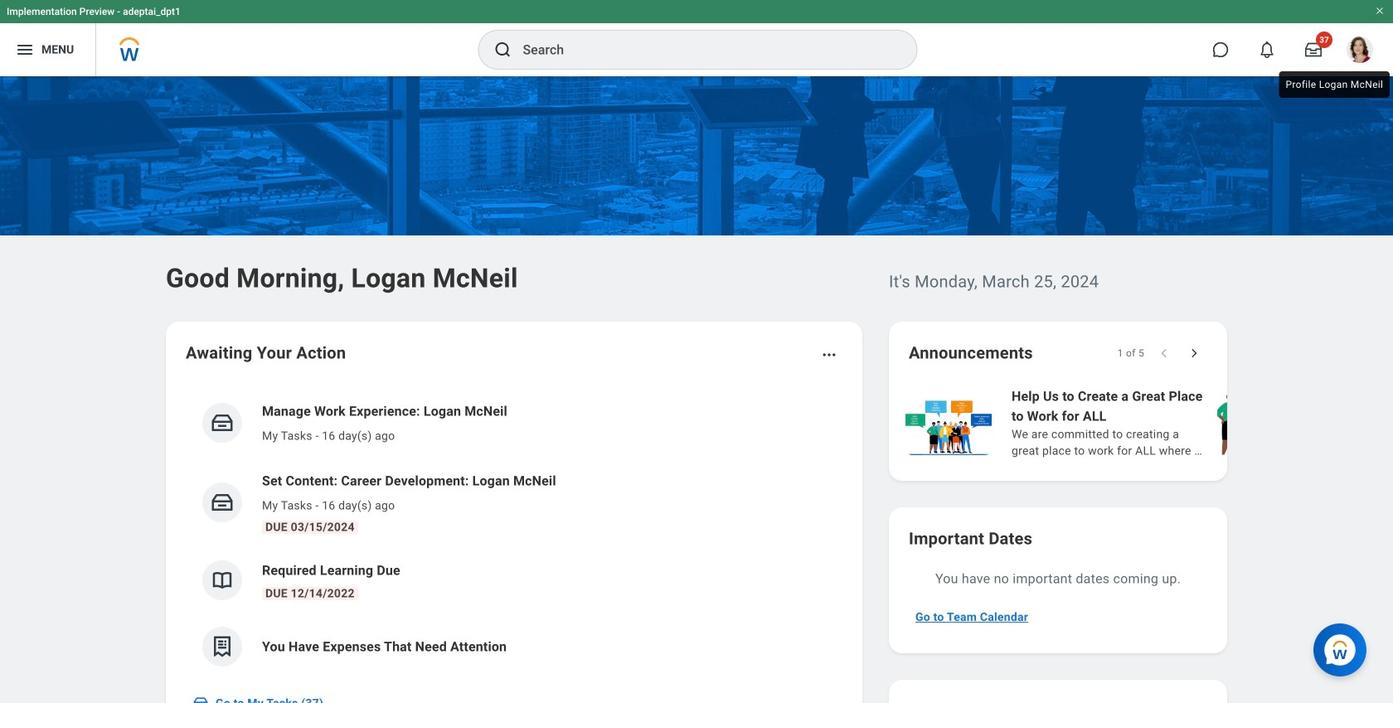 Task type: describe. For each thing, give the bounding box(es) containing it.
2 inbox image from the top
[[210, 490, 235, 515]]

inbox large image
[[1306, 41, 1322, 58]]

chevron left small image
[[1156, 345, 1173, 362]]

1 horizontal spatial list
[[902, 385, 1393, 461]]

dashboard expenses image
[[210, 635, 235, 659]]

related actions image
[[821, 347, 838, 363]]

justify image
[[15, 40, 35, 60]]



Task type: vqa. For each thing, say whether or not it's contained in the screenshot.
THE SEARCH image
yes



Task type: locate. For each thing, give the bounding box(es) containing it.
notifications large image
[[1259, 41, 1276, 58]]

inbox image
[[192, 695, 209, 703]]

search image
[[493, 40, 513, 60]]

profile logan mcneil image
[[1347, 36, 1374, 66]]

1 vertical spatial inbox image
[[210, 490, 235, 515]]

0 horizontal spatial list
[[186, 388, 843, 680]]

chevron right small image
[[1186, 345, 1203, 362]]

1 inbox image from the top
[[210, 411, 235, 435]]

Search Workday  search field
[[523, 32, 883, 68]]

status
[[1118, 347, 1145, 360]]

banner
[[0, 0, 1393, 76]]

tooltip
[[1276, 68, 1393, 101]]

close environment banner image
[[1375, 6, 1385, 16]]

book open image
[[210, 568, 235, 593]]

main content
[[0, 76, 1393, 703]]

list
[[902, 385, 1393, 461], [186, 388, 843, 680]]

0 vertical spatial inbox image
[[210, 411, 235, 435]]

inbox image
[[210, 411, 235, 435], [210, 490, 235, 515]]



